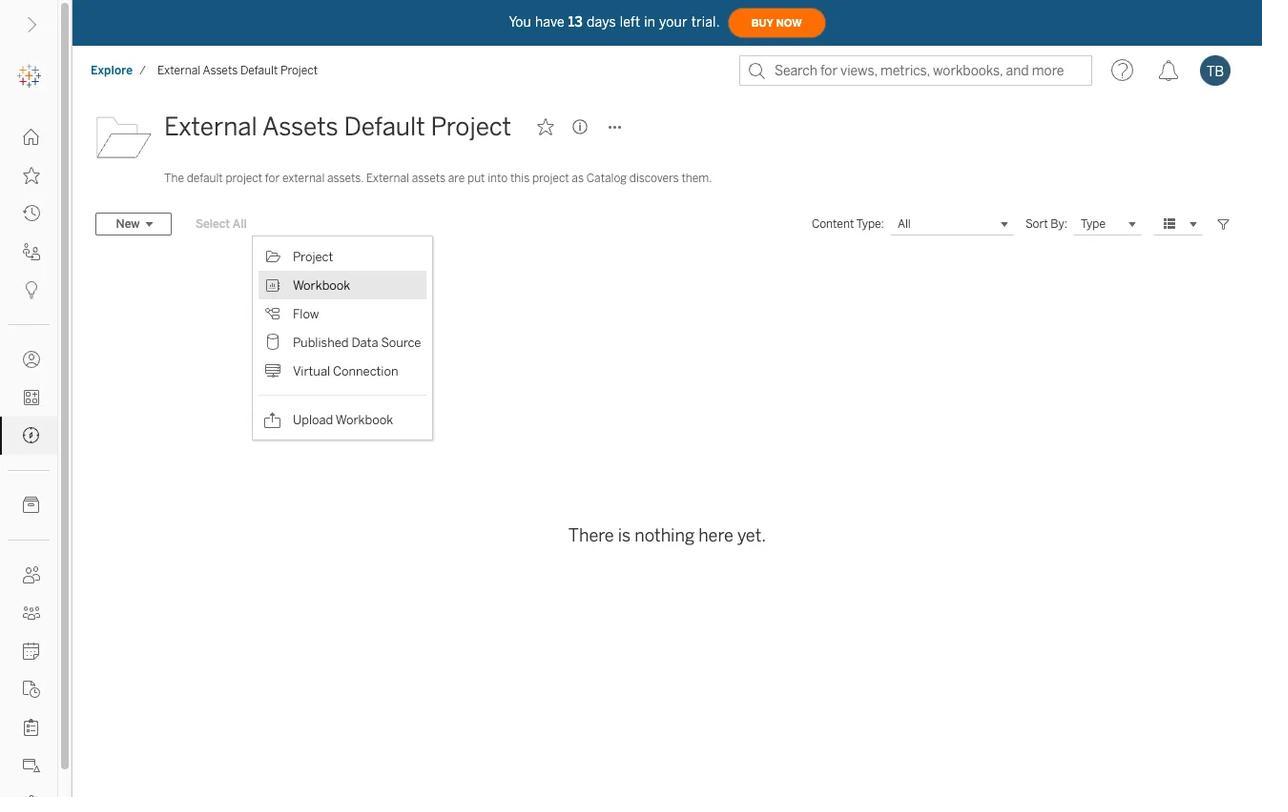 Task type: describe. For each thing, give the bounding box(es) containing it.
0 vertical spatial external
[[157, 64, 201, 77]]

new button
[[95, 213, 172, 236]]

assets.
[[327, 172, 364, 185]]

all
[[233, 218, 247, 231]]

navigation panel element
[[0, 57, 57, 798]]

new
[[116, 218, 140, 231]]

schedules image
[[23, 643, 40, 661]]

by:
[[1051, 218, 1068, 231]]

flow
[[293, 307, 319, 321]]

source
[[381, 336, 421, 350]]

this
[[511, 172, 530, 185]]

there is nothing here yet.
[[569, 526, 767, 547]]

type:
[[857, 218, 885, 231]]

have
[[535, 14, 565, 30]]

explore link
[[90, 63, 134, 78]]

you
[[509, 14, 532, 30]]

in
[[644, 14, 656, 30]]

1 project from the left
[[226, 172, 263, 185]]

yet.
[[738, 526, 767, 547]]

select all button
[[183, 213, 259, 236]]

recents image
[[23, 205, 40, 222]]

here
[[699, 526, 734, 547]]

home image
[[23, 129, 40, 146]]

shared with me image
[[23, 243, 40, 261]]

into
[[488, 172, 508, 185]]

as
[[572, 172, 584, 185]]

virtual connection
[[293, 364, 399, 378]]

/
[[140, 64, 146, 77]]

discovers
[[630, 172, 679, 185]]

nothing
[[635, 526, 695, 547]]

you have 13 days left in your trial.
[[509, 14, 720, 30]]

1 vertical spatial workbook
[[336, 413, 393, 427]]

sort by:
[[1026, 218, 1068, 231]]

site status image
[[23, 758, 40, 775]]

13
[[569, 14, 583, 30]]

settings image
[[23, 796, 40, 798]]

external assets image
[[23, 497, 40, 514]]

1 vertical spatial external assets default project
[[164, 112, 512, 142]]

1 vertical spatial project
[[431, 112, 512, 142]]

tasks image
[[23, 720, 40, 737]]

0 vertical spatial external assets default project
[[157, 64, 318, 77]]

upload workbook
[[293, 413, 393, 427]]

explore
[[91, 64, 133, 77]]

select
[[196, 218, 230, 231]]

put
[[468, 172, 485, 185]]

select all
[[196, 218, 247, 231]]

the
[[164, 172, 184, 185]]

days
[[587, 14, 616, 30]]

2 project from the left
[[533, 172, 569, 185]]

workbook menu item
[[259, 271, 427, 300]]



Task type: vqa. For each thing, say whether or not it's contained in the screenshot.
The default project for external assets. External assets are put into this project as Catalog discovers them.
yes



Task type: locate. For each thing, give the bounding box(es) containing it.
project image
[[95, 108, 153, 165]]

project left "for" on the top of page
[[226, 172, 263, 185]]

0 vertical spatial project
[[281, 64, 318, 77]]

project left as
[[533, 172, 569, 185]]

external
[[157, 64, 201, 77], [164, 112, 258, 142], [366, 172, 409, 185]]

2 vertical spatial project
[[293, 250, 333, 264]]

workbook down connection
[[336, 413, 393, 427]]

virtual
[[293, 364, 330, 378]]

trial.
[[692, 14, 720, 30]]

for
[[265, 172, 280, 185]]

catalog
[[587, 172, 627, 185]]

is
[[618, 526, 631, 547]]

assets right /
[[203, 64, 238, 77]]

1 vertical spatial external
[[164, 112, 258, 142]]

buy now
[[752, 17, 802, 29]]

external assets default project right /
[[157, 64, 318, 77]]

2 vertical spatial external
[[366, 172, 409, 185]]

sort
[[1026, 218, 1049, 231]]

groups image
[[23, 605, 40, 622]]

buy
[[752, 17, 774, 29]]

personal space image
[[23, 351, 40, 368]]

menu
[[253, 237, 433, 440]]

1 horizontal spatial assets
[[262, 112, 338, 142]]

0 vertical spatial workbook
[[293, 278, 351, 293]]

favorites image
[[23, 167, 40, 184]]

are
[[448, 172, 465, 185]]

0 horizontal spatial project
[[226, 172, 263, 185]]

main navigation. press the up and down arrow keys to access links. element
[[0, 118, 57, 798]]

workbook up flow
[[293, 278, 351, 293]]

now
[[777, 17, 802, 29]]

upload
[[293, 413, 333, 427]]

1 horizontal spatial default
[[344, 112, 425, 142]]

users image
[[23, 567, 40, 584]]

buy now button
[[728, 8, 826, 38]]

external left assets
[[366, 172, 409, 185]]

1 vertical spatial default
[[344, 112, 425, 142]]

0 horizontal spatial assets
[[203, 64, 238, 77]]

explore /
[[91, 64, 146, 77]]

recommendations image
[[23, 282, 40, 299]]

1 horizontal spatial project
[[533, 172, 569, 185]]

external assets default project up assets.
[[164, 112, 512, 142]]

content
[[812, 218, 855, 231]]

external right /
[[157, 64, 201, 77]]

content type:
[[812, 218, 885, 231]]

left
[[620, 14, 641, 30]]

assets up external
[[262, 112, 338, 142]]

explore image
[[23, 428, 40, 445]]

the default project for external assets. external assets are put into this project as catalog discovers them.
[[164, 172, 713, 185]]

assets
[[203, 64, 238, 77], [262, 112, 338, 142]]

them.
[[682, 172, 713, 185]]

published
[[293, 336, 349, 350]]

Search for views, metrics, workbooks, and more text field
[[740, 55, 1093, 86]]

collections image
[[23, 389, 40, 407]]

0 horizontal spatial default
[[240, 64, 278, 77]]

workbook inside menu item
[[293, 278, 351, 293]]

0 vertical spatial default
[[240, 64, 278, 77]]

there
[[569, 526, 614, 547]]

external
[[282, 172, 325, 185]]

external assets default project element
[[152, 64, 324, 77]]

external up default
[[164, 112, 258, 142]]

project
[[226, 172, 263, 185], [533, 172, 569, 185]]

list view image
[[1162, 216, 1179, 233]]

default
[[240, 64, 278, 77], [344, 112, 425, 142]]

assets
[[412, 172, 446, 185]]

data
[[352, 336, 378, 350]]

published data source
[[293, 336, 421, 350]]

your
[[660, 14, 688, 30]]

1 vertical spatial assets
[[262, 112, 338, 142]]

external assets default project
[[157, 64, 318, 77], [164, 112, 512, 142]]

workbook
[[293, 278, 351, 293], [336, 413, 393, 427]]

default
[[187, 172, 223, 185]]

connection
[[333, 364, 399, 378]]

menu containing project
[[253, 237, 433, 440]]

jobs image
[[23, 682, 40, 699]]

0 vertical spatial assets
[[203, 64, 238, 77]]

project
[[281, 64, 318, 77], [431, 112, 512, 142], [293, 250, 333, 264]]



